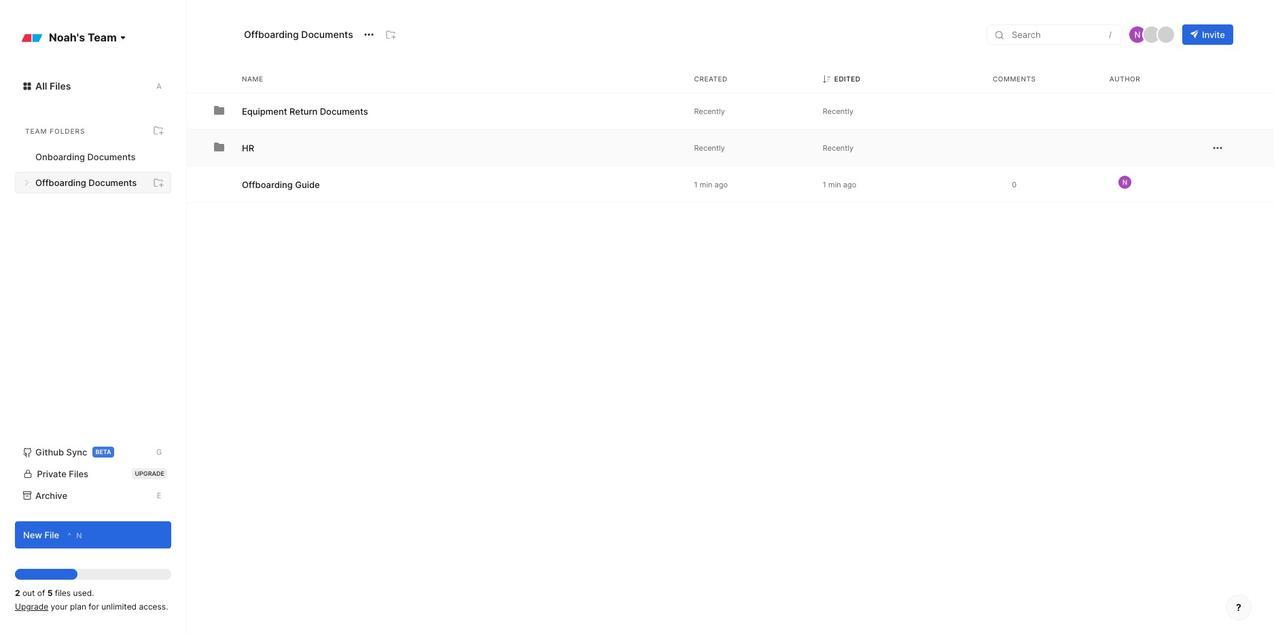 Task type: describe. For each thing, give the bounding box(es) containing it.
upgrade
[[15, 602, 48, 612]]

unlimited
[[101, 602, 137, 612]]

for
[[89, 602, 99, 612]]

comments
[[993, 75, 1036, 83]]

github
[[35, 447, 64, 458]]

invite button
[[1182, 24, 1233, 45]]

offboarding inside button
[[35, 177, 86, 188]]

of
[[37, 588, 45, 599]]

files
[[55, 588, 71, 599]]

Search  text field
[[1010, 29, 1114, 41]]

author
[[1110, 75, 1140, 83]]

offboarding guide
[[242, 179, 320, 190]]

offboarding documents button
[[15, 172, 171, 194]]

2 1 from the left
[[823, 180, 826, 189]]

new
[[23, 530, 42, 541]]

1 1 min ago from the left
[[694, 180, 728, 189]]

folders
[[50, 127, 85, 135]]

? button
[[1226, 595, 1252, 621]]

1 ago from the left
[[715, 180, 728, 189]]

out
[[22, 588, 35, 599]]

?
[[1236, 602, 1241, 614]]

guide
[[295, 179, 320, 190]]

offboarding documents inside button
[[35, 177, 137, 188]]

onboarding documents button
[[15, 146, 171, 168]]

plan
[[70, 602, 86, 612]]

upgrade button
[[15, 602, 48, 612]]

^
[[68, 531, 71, 541]]

invite
[[1202, 29, 1225, 40]]

a
[[156, 82, 162, 91]]

5
[[47, 588, 53, 599]]

archive
[[35, 491, 67, 502]]

2
[[15, 588, 20, 599]]

used.
[[73, 588, 94, 599]]

upgrade
[[135, 470, 164, 478]]

github sync
[[35, 447, 87, 458]]

created
[[694, 75, 728, 83]]

noah's
[[49, 31, 85, 44]]



Task type: locate. For each thing, give the bounding box(es) containing it.
2 min from the left
[[828, 180, 841, 189]]

onboarding documents
[[35, 152, 135, 162]]

all
[[35, 80, 47, 92]]

files for all files
[[50, 80, 71, 92]]

noah's team button
[[15, 24, 137, 51]]

noah's team
[[49, 31, 117, 44]]

0 horizontal spatial 1 min ago
[[694, 180, 728, 189]]

1 horizontal spatial 1
[[823, 180, 826, 189]]

1
[[694, 180, 698, 189], [823, 180, 826, 189]]

1 min ago
[[694, 180, 728, 189], [823, 180, 856, 189]]

return
[[289, 106, 318, 117]]

your
[[51, 602, 68, 612]]

files down sync
[[69, 469, 88, 480]]

g
[[156, 448, 162, 457]]

team inside button
[[88, 31, 117, 44]]

1 vertical spatial files
[[69, 469, 88, 480]]

all files
[[35, 80, 71, 92]]

2 1 min ago from the left
[[823, 180, 856, 189]]

offboarding documents down 'onboarding documents'
[[35, 177, 137, 188]]

offboarding down onboarding
[[35, 177, 86, 188]]

equipment return documents
[[242, 106, 368, 117]]

1 horizontal spatial offboarding documents
[[244, 29, 353, 40]]

files for private files
[[69, 469, 88, 480]]

name
[[242, 75, 263, 83]]

access.
[[139, 602, 168, 612]]

onboarding
[[35, 152, 85, 162]]

0 horizontal spatial ago
[[715, 180, 728, 189]]

offboarding
[[244, 29, 299, 40], [35, 177, 86, 188], [242, 179, 293, 190]]

offboarding documents up the name
[[244, 29, 353, 40]]

files
[[50, 80, 71, 92], [69, 469, 88, 480]]

n
[[76, 531, 82, 541]]

offboarding up the name
[[244, 29, 299, 40]]

0 horizontal spatial min
[[700, 180, 712, 189]]

ago
[[715, 180, 728, 189], [843, 180, 856, 189]]

2 ago from the left
[[843, 180, 856, 189]]

private files
[[37, 469, 88, 480]]

team
[[88, 31, 117, 44], [25, 127, 47, 135]]

0 horizontal spatial 1
[[694, 180, 698, 189]]

files right 'all'
[[50, 80, 71, 92]]

1 vertical spatial offboarding documents
[[35, 177, 137, 188]]

0
[[1012, 180, 1017, 189]]

1 horizontal spatial team
[[88, 31, 117, 44]]

0 horizontal spatial offboarding documents
[[35, 177, 137, 188]]

1 horizontal spatial ago
[[843, 180, 856, 189]]

min
[[700, 180, 712, 189], [828, 180, 841, 189]]

new file
[[23, 530, 59, 541]]

0 vertical spatial offboarding documents
[[244, 29, 353, 40]]

1 min from the left
[[700, 180, 712, 189]]

offboarding documents
[[244, 29, 353, 40], [35, 177, 137, 188]]

1 horizontal spatial 1 min ago
[[823, 180, 856, 189]]

team right noah's
[[88, 31, 117, 44]]

sync
[[66, 447, 87, 458]]

0 vertical spatial files
[[50, 80, 71, 92]]

1 1 from the left
[[694, 180, 698, 189]]

beta
[[95, 449, 111, 456]]

1 horizontal spatial min
[[828, 180, 841, 189]]

0 vertical spatial team
[[88, 31, 117, 44]]

team left folders
[[25, 127, 47, 135]]

edited
[[834, 75, 861, 83]]

recently
[[694, 106, 725, 116], [823, 106, 854, 116], [694, 143, 725, 153], [823, 143, 854, 153]]

documents
[[301, 29, 353, 40], [320, 106, 368, 117], [87, 152, 135, 162], [89, 177, 137, 188]]

0 horizontal spatial team
[[25, 127, 47, 135]]

1 vertical spatial team
[[25, 127, 47, 135]]

^ n
[[68, 531, 82, 541]]

2 out of 5 files used. upgrade your plan for unlimited access.
[[15, 588, 168, 612]]

file
[[44, 530, 59, 541]]

team folders
[[25, 127, 85, 135]]

offboarding left guide in the top left of the page
[[242, 179, 293, 190]]

equipment
[[242, 106, 287, 117]]

e
[[157, 491, 161, 501]]

private
[[37, 469, 67, 480]]

hr
[[242, 142, 254, 153]]



Task type: vqa. For each thing, say whether or not it's contained in the screenshot.
2
yes



